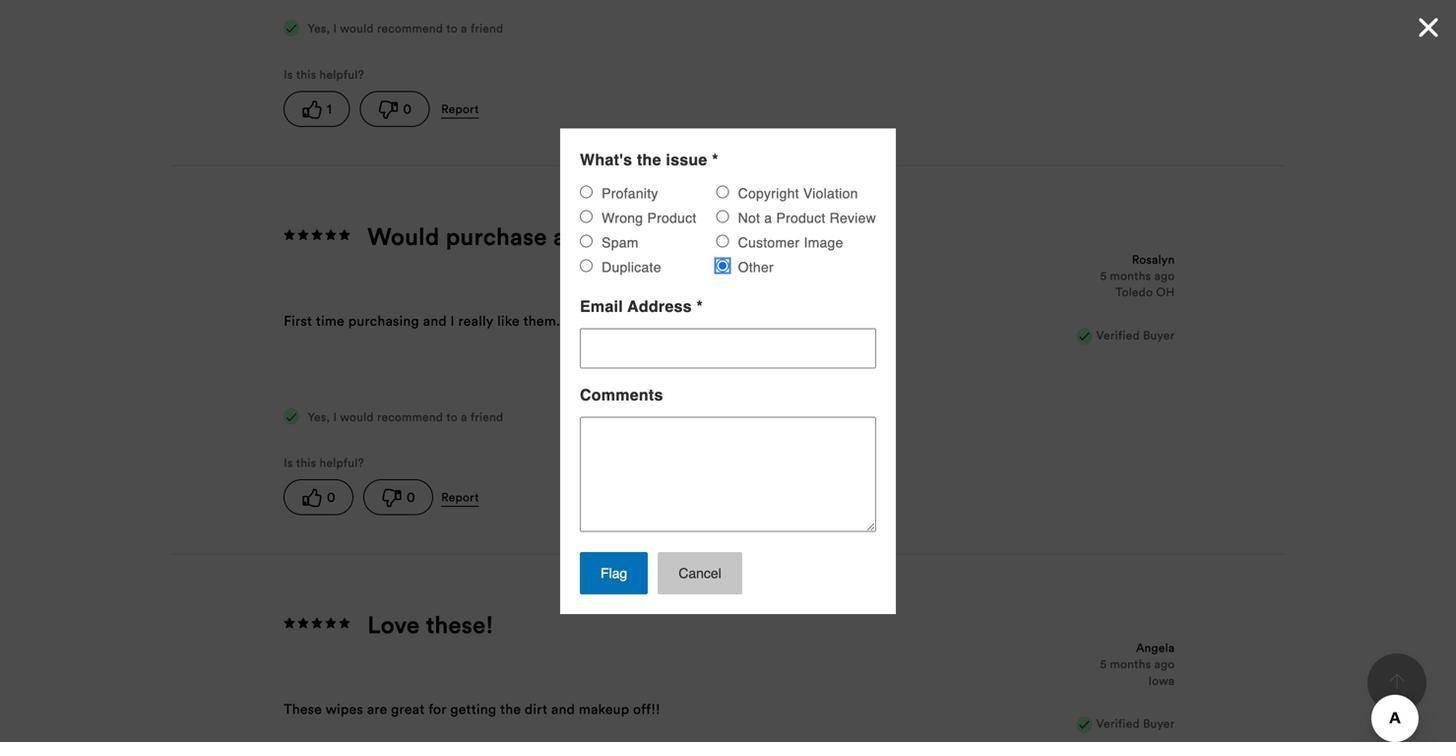 Task type: describe. For each thing, give the bounding box(es) containing it.
2 horizontal spatial and
[[663, 312, 686, 330]]

getting
[[450, 700, 496, 718]]

5 for would purchase again
[[1100, 268, 1107, 283]]

recommend for 1
[[377, 21, 443, 36]]

copyright violation
[[734, 185, 858, 201]]

purchase
[[446, 221, 547, 251]]

1 product from the left
[[647, 210, 697, 226]]

yes, i would recommend to a friend for 1
[[304, 21, 503, 36]]

again
[[553, 221, 613, 251]]

none email field inside flag review dialog dialog
[[580, 328, 876, 368]]

first time purchasing and i really like them. they are moist and one wipe really does the job
[[284, 312, 871, 330]]

a inside dialog
[[764, 210, 772, 226]]

group containing 0
[[284, 479, 678, 515]]

Profanity radio
[[580, 185, 593, 198]]

toledo
[[1116, 285, 1153, 300]]

love
[[367, 610, 420, 640]]

recommend for 0
[[377, 409, 443, 424]]

to for 1
[[446, 21, 458, 36]]

rated 5 out of 5 stars image for would
[[284, 227, 353, 245]]

oh
[[1156, 285, 1175, 300]]

like
[[497, 312, 520, 330]]

copyright
[[738, 185, 799, 201]]

other
[[734, 259, 774, 275]]

moist
[[623, 312, 659, 330]]

dirt
[[525, 700, 548, 718]]

verified buyer for would purchase again
[[1096, 328, 1175, 342]]

0 horizontal spatial *
[[697, 297, 703, 315]]

iowa
[[1148, 673, 1175, 688]]

address
[[627, 297, 692, 315]]

back to top image
[[1389, 674, 1405, 690]]

friend for 0
[[471, 409, 503, 424]]

0 vertical spatial *
[[712, 150, 718, 169]]

for
[[428, 700, 447, 718]]

toledo oh
[[1116, 285, 1175, 300]]

verified for would purchase again
[[1096, 328, 1140, 342]]

these!
[[426, 610, 494, 640]]

wipes
[[326, 700, 363, 718]]

rated 5 out of 5 stars image for love
[[284, 615, 353, 633]]

i for 1
[[333, 21, 337, 36]]

love these!
[[367, 610, 494, 640]]

2 product from the left
[[776, 210, 826, 226]]

Customer Image radio
[[716, 235, 729, 247]]

would purchase again
[[367, 221, 613, 251]]

buyer for would purchase again
[[1143, 328, 1175, 342]]

Comments text field
[[580, 417, 876, 532]]

ago for would purchase again
[[1154, 268, 1175, 283]]

to for 0
[[446, 409, 458, 424]]

would
[[367, 221, 440, 251]]

0 for 0
[[407, 488, 415, 506]]

yes, for 0
[[308, 409, 330, 424]]

1 horizontal spatial and
[[551, 700, 575, 718]]

Copyright Violation radio
[[716, 185, 729, 198]]

0 for 1
[[403, 100, 412, 117]]

a for 0
[[461, 409, 467, 424]]

comments
[[580, 386, 663, 404]]

does
[[791, 312, 822, 330]]

flag review dialog dialog
[[560, 12, 1444, 614]]

spam
[[598, 235, 639, 250]]

buyer for love these!
[[1143, 716, 1175, 731]]

customer image
[[734, 235, 843, 250]]

email address *
[[580, 297, 703, 315]]

not
[[738, 210, 760, 226]]

one
[[690, 312, 714, 330]]

would for 1
[[340, 21, 374, 36]]

1
[[327, 100, 332, 117]]

wipe
[[718, 312, 749, 330]]

makeup
[[579, 700, 629, 718]]



Task type: locate. For each thing, give the bounding box(es) containing it.
0 horizontal spatial are
[[367, 700, 387, 718]]

Duplicate radio
[[580, 259, 593, 272]]

ago
[[1154, 268, 1175, 283], [1154, 657, 1175, 672]]

1 vertical spatial group
[[284, 479, 678, 515]]

0 horizontal spatial the
[[500, 700, 521, 718]]

months
[[1110, 268, 1151, 283], [1110, 657, 1151, 672]]

job
[[850, 312, 871, 330]]

1 vertical spatial yes,
[[308, 409, 330, 424]]

2 verified from the top
[[1096, 716, 1140, 731]]

great
[[391, 700, 425, 718]]

0 vertical spatial 5
[[1100, 268, 1107, 283]]

2 5 from the top
[[1100, 657, 1107, 672]]

1 vertical spatial verified
[[1096, 716, 1140, 731]]

the left job
[[826, 312, 847, 330]]

group
[[284, 91, 678, 127], [284, 479, 678, 515]]

0 vertical spatial rated 5 out of 5 stars image
[[284, 227, 353, 245]]

a
[[461, 21, 467, 36], [764, 210, 772, 226], [461, 409, 467, 424]]

really left the "does"
[[752, 312, 788, 330]]

0 button for 0
[[364, 479, 433, 515]]

2 vertical spatial i
[[333, 409, 337, 424]]

these
[[284, 700, 322, 718]]

first
[[284, 312, 312, 330]]

are
[[599, 312, 620, 330], [367, 700, 387, 718]]

product right 'wrong'
[[647, 210, 697, 226]]

1 vertical spatial friend
[[471, 409, 503, 424]]

2 group from the top
[[284, 479, 678, 515]]

2 friend from the top
[[471, 409, 503, 424]]

0 vertical spatial verified buyer
[[1096, 328, 1175, 342]]

1 yes, from the top
[[308, 21, 330, 36]]

1 yes, i would recommend to a friend from the top
[[304, 21, 503, 36]]

1 rated 5 out of 5 stars image from the top
[[284, 227, 353, 245]]

yes, up the 1 button
[[308, 21, 330, 36]]

yes,
[[308, 21, 330, 36], [308, 409, 330, 424]]

ago up oh
[[1154, 268, 1175, 283]]

flag button
[[580, 552, 648, 594]]

customer
[[738, 235, 800, 250]]

Wrong Product radio
[[580, 210, 593, 223]]

1 horizontal spatial are
[[599, 312, 620, 330]]

0 vertical spatial recommend
[[377, 21, 443, 36]]

and right dirt
[[551, 700, 575, 718]]

verified buyer down 'toledo'
[[1096, 328, 1175, 342]]

what's the issue *
[[580, 150, 718, 169]]

1 5 months ago from the top
[[1100, 268, 1175, 283]]

off!!
[[633, 700, 660, 718]]

Other radio
[[716, 259, 729, 272]]

1 would from the top
[[340, 21, 374, 36]]

months up 'toledo'
[[1110, 268, 1151, 283]]

issue
[[666, 150, 707, 169]]

1 vertical spatial 5
[[1100, 657, 1107, 672]]

5 months ago for would purchase again
[[1100, 268, 1175, 283]]

and
[[423, 312, 447, 330], [663, 312, 686, 330], [551, 700, 575, 718]]

i down time
[[333, 409, 337, 424]]

1 button
[[284, 91, 350, 127]]

Spam radio
[[580, 235, 593, 247]]

close image
[[1413, 12, 1444, 43]]

verified down 'toledo'
[[1096, 328, 1140, 342]]

0 horizontal spatial really
[[458, 312, 494, 330]]

1 vertical spatial *
[[697, 297, 703, 315]]

2 to from the top
[[446, 409, 458, 424]]

time
[[316, 312, 345, 330]]

profanity
[[598, 185, 658, 201]]

would
[[340, 21, 374, 36], [340, 409, 374, 424]]

i up the 1 button
[[333, 21, 337, 36]]

0 vertical spatial a
[[461, 21, 467, 36]]

1 vertical spatial rated 5 out of 5 stars image
[[284, 615, 353, 633]]

yes, i would recommend to a friend for 0
[[304, 409, 503, 424]]

wrong
[[602, 210, 643, 226]]

2 would from the top
[[340, 409, 374, 424]]

1 vertical spatial would
[[340, 409, 374, 424]]

group containing 1
[[284, 91, 678, 127]]

0 vertical spatial ago
[[1154, 268, 1175, 283]]

5
[[1100, 268, 1107, 283], [1100, 657, 1107, 672]]

1 horizontal spatial *
[[712, 150, 718, 169]]

buyer
[[1143, 328, 1175, 342], [1143, 716, 1175, 731]]

2 horizontal spatial the
[[826, 312, 847, 330]]

are left great at the left of the page
[[367, 700, 387, 718]]

2 yes, from the top
[[308, 409, 330, 424]]

0 vertical spatial 5 months ago
[[1100, 268, 1175, 283]]

*
[[712, 150, 718, 169], [697, 297, 703, 315]]

2 verified buyer from the top
[[1096, 716, 1175, 731]]

* left the wipe
[[697, 297, 703, 315]]

product
[[647, 210, 697, 226], [776, 210, 826, 226]]

really left like
[[458, 312, 494, 330]]

1 vertical spatial recommend
[[377, 409, 443, 424]]

a for 1
[[461, 21, 467, 36]]

rosalyn
[[1132, 252, 1175, 267]]

1 buyer from the top
[[1143, 328, 1175, 342]]

cancel button
[[658, 552, 742, 594]]

0 vertical spatial verified
[[1096, 328, 1140, 342]]

rated 5 out of 5 stars image left the would
[[284, 227, 353, 245]]

verified for love these!
[[1096, 716, 1140, 731]]

verified buyer
[[1096, 328, 1175, 342], [1096, 716, 1175, 731]]

1 verified buyer from the top
[[1096, 328, 1175, 342]]

2 vertical spatial a
[[461, 409, 467, 424]]

i
[[333, 21, 337, 36], [450, 312, 455, 330], [333, 409, 337, 424]]

0 vertical spatial months
[[1110, 268, 1151, 283]]

and left one
[[663, 312, 686, 330]]

0 vertical spatial yes,
[[308, 21, 330, 36]]

0 horizontal spatial product
[[647, 210, 697, 226]]

duplicate
[[598, 259, 661, 275]]

0 vertical spatial to
[[446, 21, 458, 36]]

0 button for 1
[[360, 91, 430, 127]]

verified buyer for love these!
[[1096, 716, 1175, 731]]

1 vertical spatial i
[[450, 312, 455, 330]]

email
[[580, 297, 623, 315]]

2 really from the left
[[752, 312, 788, 330]]

would for 0
[[340, 409, 374, 424]]

they
[[564, 312, 595, 330]]

None email field
[[580, 328, 876, 368]]

ago up iowa
[[1154, 657, 1175, 672]]

these wipes are great for getting the dirt and makeup off!!
[[284, 700, 660, 718]]

1 vertical spatial to
[[446, 409, 458, 424]]

2 recommend from the top
[[377, 409, 443, 424]]

to
[[446, 21, 458, 36], [446, 409, 458, 424]]

1 vertical spatial 5 months ago
[[1100, 657, 1175, 672]]

0 vertical spatial i
[[333, 21, 337, 36]]

buyer down iowa
[[1143, 716, 1175, 731]]

1 horizontal spatial product
[[776, 210, 826, 226]]

the inside flag review dialog dialog
[[637, 150, 661, 169]]

review
[[830, 210, 876, 226]]

0 horizontal spatial and
[[423, 312, 447, 330]]

image
[[804, 235, 843, 250]]

5 months ago for love these!
[[1100, 657, 1175, 672]]

2 vertical spatial the
[[500, 700, 521, 718]]

1 vertical spatial are
[[367, 700, 387, 718]]

1 to from the top
[[446, 21, 458, 36]]

months for would purchase again
[[1110, 268, 1151, 283]]

friend for 1
[[471, 21, 503, 36]]

2 yes, i would recommend to a friend from the top
[[304, 409, 503, 424]]

1 vertical spatial months
[[1110, 657, 1151, 672]]

what's
[[580, 150, 632, 169]]

yes, for 1
[[308, 21, 330, 36]]

verified buyer down iowa
[[1096, 716, 1175, 731]]

1 vertical spatial buyer
[[1143, 716, 1175, 731]]

0 button
[[360, 91, 430, 127], [284, 479, 354, 515], [364, 479, 433, 515]]

2 months from the top
[[1110, 657, 1151, 672]]

1 friend from the top
[[471, 21, 503, 36]]

i for 0
[[333, 409, 337, 424]]

months down angela
[[1110, 657, 1151, 672]]

wrong product
[[598, 210, 697, 226]]

0 vertical spatial buyer
[[1143, 328, 1175, 342]]

1 horizontal spatial really
[[752, 312, 788, 330]]

violation
[[803, 185, 858, 201]]

really
[[458, 312, 494, 330], [752, 312, 788, 330]]

1 vertical spatial verified buyer
[[1096, 716, 1175, 731]]

cancel
[[679, 565, 721, 581]]

5 months ago up 'toledo'
[[1100, 268, 1175, 283]]

and right "purchasing"
[[423, 312, 447, 330]]

0 vertical spatial friend
[[471, 21, 503, 36]]

* right issue
[[712, 150, 718, 169]]

1 verified from the top
[[1096, 328, 1140, 342]]

buyer down oh
[[1143, 328, 1175, 342]]

are right they
[[599, 312, 620, 330]]

0 vertical spatial would
[[340, 21, 374, 36]]

1 vertical spatial yes, i would recommend to a friend
[[304, 409, 503, 424]]

0 vertical spatial the
[[637, 150, 661, 169]]

recommend
[[377, 21, 443, 36], [377, 409, 443, 424]]

1 vertical spatial ago
[[1154, 657, 1175, 672]]

the left issue
[[637, 150, 661, 169]]

2 ago from the top
[[1154, 657, 1175, 672]]

Not a Product Review radio
[[716, 210, 729, 223]]

0
[[403, 100, 412, 117], [327, 488, 335, 506], [407, 488, 415, 506]]

friend
[[471, 21, 503, 36], [471, 409, 503, 424]]

yes, i would recommend to a friend
[[304, 21, 503, 36], [304, 409, 503, 424]]

1 recommend from the top
[[377, 21, 443, 36]]

2 5 months ago from the top
[[1100, 657, 1175, 672]]

5 for love these!
[[1100, 657, 1107, 672]]

yes, down time
[[308, 409, 330, 424]]

1 vertical spatial a
[[764, 210, 772, 226]]

verified down angela
[[1096, 716, 1140, 731]]

rated 5 out of 5 stars image
[[284, 227, 353, 245], [284, 615, 353, 633]]

0 vertical spatial are
[[599, 312, 620, 330]]

purchasing
[[348, 312, 419, 330]]

1 ago from the top
[[1154, 268, 1175, 283]]

verified
[[1096, 328, 1140, 342], [1096, 716, 1140, 731]]

1 months from the top
[[1110, 268, 1151, 283]]

2 rated 5 out of 5 stars image from the top
[[284, 615, 353, 633]]

0 vertical spatial group
[[284, 91, 678, 127]]

flag
[[601, 565, 627, 581]]

product down copyright violation
[[776, 210, 826, 226]]

months for love these!
[[1110, 657, 1151, 672]]

the left dirt
[[500, 700, 521, 718]]

1 vertical spatial the
[[826, 312, 847, 330]]

angela
[[1136, 640, 1175, 655]]

5 months ago down angela
[[1100, 657, 1175, 672]]

i left like
[[450, 312, 455, 330]]

0 vertical spatial yes, i would recommend to a friend
[[304, 21, 503, 36]]

them.
[[523, 312, 560, 330]]

ago for love these!
[[1154, 657, 1175, 672]]

1 really from the left
[[458, 312, 494, 330]]

1 5 from the top
[[1100, 268, 1107, 283]]

2 buyer from the top
[[1143, 716, 1175, 731]]

1 group from the top
[[284, 91, 678, 127]]

1 horizontal spatial the
[[637, 150, 661, 169]]

not a product review
[[734, 210, 876, 226]]

5 months ago
[[1100, 268, 1175, 283], [1100, 657, 1175, 672]]

the
[[637, 150, 661, 169], [826, 312, 847, 330], [500, 700, 521, 718]]

rated 5 out of 5 stars image left 'love'
[[284, 615, 353, 633]]



Task type: vqa. For each thing, say whether or not it's contained in the screenshot.
emails on the top of page
no



